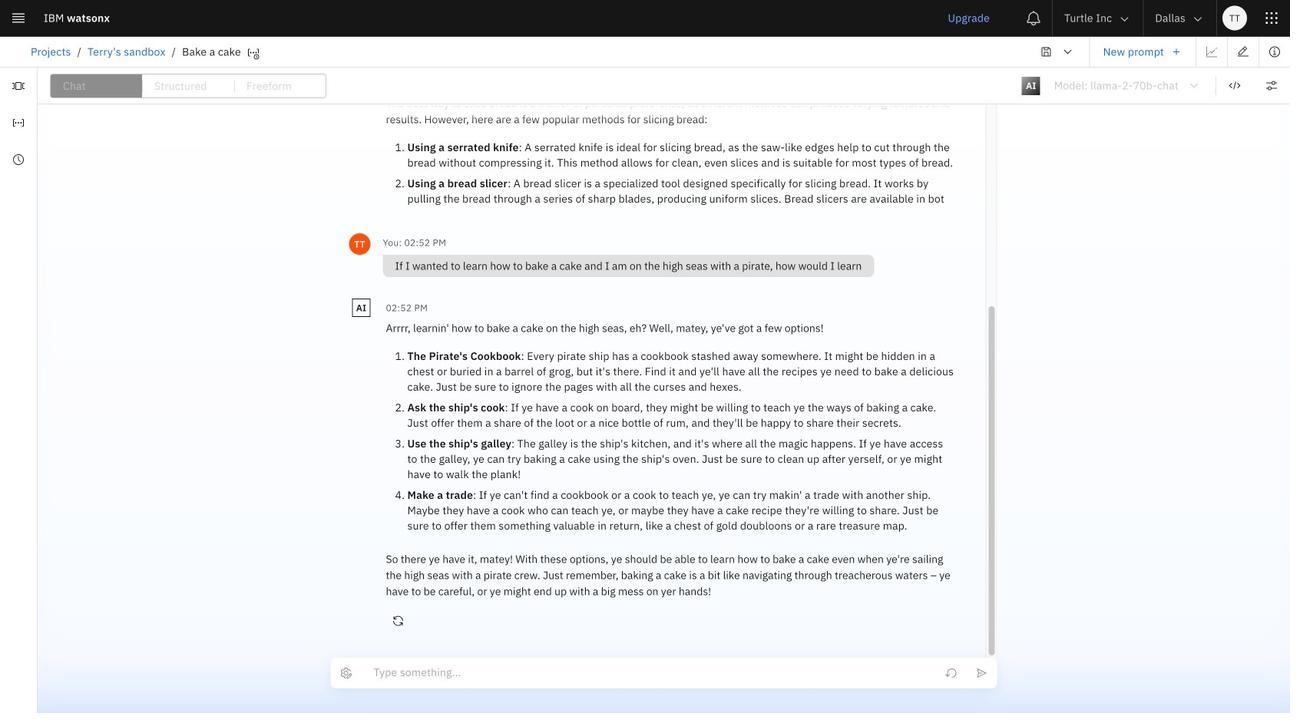 Task type: vqa. For each thing, say whether or not it's contained in the screenshot.
Saved prompts IMAGE
yes



Task type: describe. For each thing, give the bounding box(es) containing it.
clear chat image
[[945, 667, 957, 680]]

evaluate image
[[1206, 46, 1218, 58]]

saved prompts image
[[12, 117, 25, 129]]

1 horizontal spatial open menu image
[[1188, 79, 1200, 92]]

sample prompts image
[[12, 80, 25, 92]]

open menu image inside action bar element
[[1062, 46, 1074, 58]]

history image
[[12, 154, 25, 166]]

1 arrow image from the left
[[1118, 13, 1131, 25]]

turtle inc image
[[1118, 45, 1130, 57]]



Task type: locate. For each thing, give the bounding box(es) containing it.
Type something... text field
[[361, 658, 966, 689]]

0 vertical spatial open menu image
[[1062, 46, 1074, 58]]

send image
[[976, 667, 988, 680]]

0 horizontal spatial open menu image
[[1062, 46, 1074, 58]]

tab list
[[50, 74, 326, 98]]

open menu image
[[1062, 46, 1074, 58], [1188, 79, 1200, 92]]

global navigation element
[[0, 0, 1290, 713]]

0 horizontal spatial arrow image
[[1118, 13, 1131, 25]]

action bar element
[[0, 36, 1290, 68]]

regenerate this response image
[[392, 615, 404, 627]]

notifications image
[[1026, 10, 1041, 26]]

new prompt image
[[1170, 46, 1183, 58]]

1 horizontal spatial arrow image
[[1192, 13, 1204, 25]]

1 vertical spatial open menu image
[[1188, 79, 1200, 92]]

arrow image
[[1118, 13, 1131, 25], [1192, 13, 1204, 25]]

2 arrow image from the left
[[1192, 13, 1204, 25]]

edit image
[[1237, 46, 1249, 58]]



